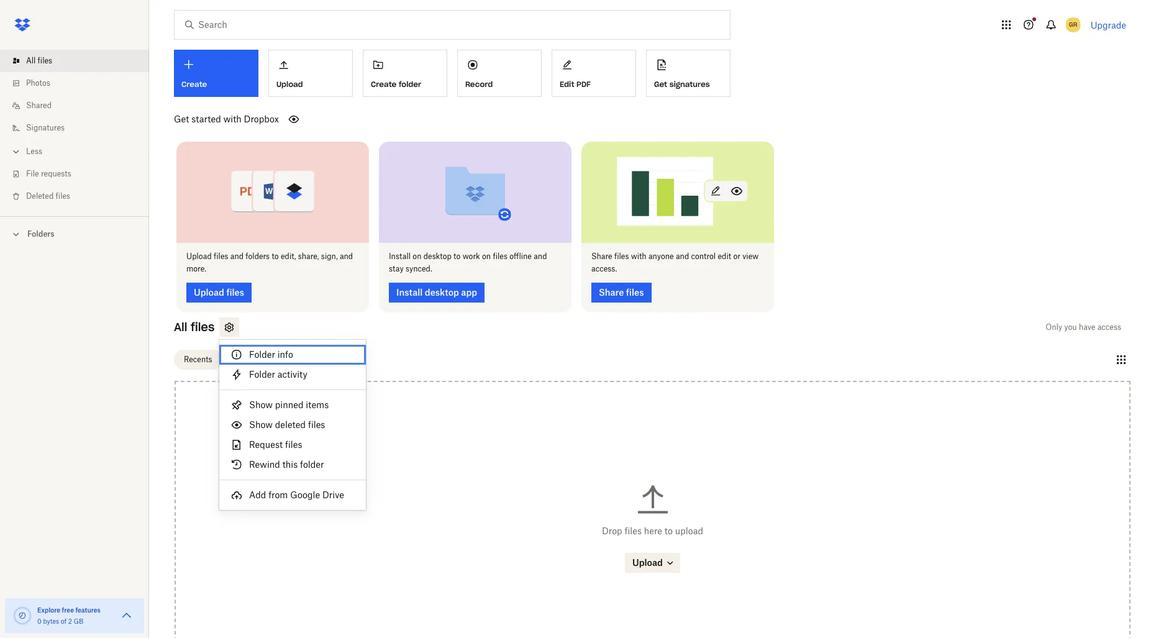Task type: locate. For each thing, give the bounding box(es) containing it.
0 vertical spatial folder
[[249, 349, 275, 360]]

upload files and folders to edit, share, sign, and more.
[[186, 251, 353, 273]]

on right work
[[482, 251, 491, 261]]

0 horizontal spatial on
[[413, 251, 422, 261]]

1 horizontal spatial with
[[631, 251, 647, 261]]

recents
[[184, 355, 212, 364]]

1 horizontal spatial all files
[[174, 320, 215, 334]]

0 vertical spatial get
[[654, 79, 668, 89]]

all inside 'link'
[[26, 56, 36, 65]]

show for show deleted files
[[249, 420, 273, 430]]

0 vertical spatial folder
[[399, 79, 421, 89]]

info
[[278, 349, 293, 360]]

2 show from the top
[[249, 420, 273, 430]]

1 folder from the top
[[249, 349, 275, 360]]

1 horizontal spatial get
[[654, 79, 668, 89]]

list containing all files
[[0, 42, 149, 216]]

1 horizontal spatial to
[[454, 251, 461, 261]]

more.
[[186, 264, 206, 273]]

files inside request files menu item
[[285, 439, 302, 450]]

deleted
[[26, 191, 54, 201]]

all files up photos
[[26, 56, 52, 65]]

bytes
[[43, 618, 59, 625]]

show inside menu item
[[249, 400, 273, 410]]

1 and from the left
[[230, 251, 244, 261]]

stay
[[389, 264, 404, 273]]

show pinned items menu item
[[219, 395, 366, 415]]

file requests link
[[10, 163, 149, 185]]

files down items at the left of page
[[308, 420, 325, 430]]

show left the pinned
[[249, 400, 273, 410]]

with right started
[[224, 114, 242, 124]]

files right upload
[[214, 251, 228, 261]]

edit pdf
[[560, 79, 591, 89]]

1 show from the top
[[249, 400, 273, 410]]

to inside "install on desktop to work on files offline and stay synced."
[[454, 251, 461, 261]]

less image
[[10, 145, 22, 158]]

share,
[[298, 251, 319, 261]]

upgrade
[[1091, 20, 1127, 30]]

activity
[[278, 369, 307, 380]]

1 vertical spatial get
[[174, 114, 189, 124]]

get
[[654, 79, 668, 89], [174, 114, 189, 124]]

starred button
[[227, 350, 274, 370]]

4 and from the left
[[676, 251, 689, 261]]

access
[[1098, 322, 1122, 332]]

folder settings image
[[222, 320, 237, 335]]

folder down starred
[[249, 369, 275, 380]]

shared
[[26, 101, 52, 110]]

1 vertical spatial folder
[[300, 459, 324, 470]]

show for show pinned items
[[249, 400, 273, 410]]

drop files here to upload
[[602, 526, 704, 537]]

files right deleted
[[56, 191, 70, 201]]

all files up recents
[[174, 320, 215, 334]]

all
[[26, 56, 36, 65], [174, 320, 187, 334]]

1 horizontal spatial on
[[482, 251, 491, 261]]

0 horizontal spatial to
[[272, 251, 279, 261]]

explore
[[37, 607, 60, 614]]

all files link
[[10, 50, 149, 72]]

folder right create
[[399, 79, 421, 89]]

access.
[[592, 264, 617, 273]]

offline
[[510, 251, 532, 261]]

2 horizontal spatial to
[[665, 526, 673, 537]]

and
[[230, 251, 244, 261], [340, 251, 353, 261], [534, 251, 547, 261], [676, 251, 689, 261]]

edit,
[[281, 251, 296, 261]]

files down show deleted files menu item
[[285, 439, 302, 450]]

get signatures
[[654, 79, 710, 89]]

to for install on desktop to work on files offline and stay synced.
[[454, 251, 461, 261]]

0 horizontal spatial folder
[[300, 459, 324, 470]]

to left work
[[454, 251, 461, 261]]

0 horizontal spatial get
[[174, 114, 189, 124]]

here
[[644, 526, 662, 537]]

files up photos
[[38, 56, 52, 65]]

0 vertical spatial all
[[26, 56, 36, 65]]

starred
[[237, 355, 264, 364]]

0 horizontal spatial all files
[[26, 56, 52, 65]]

you
[[1065, 322, 1077, 332]]

0 horizontal spatial with
[[224, 114, 242, 124]]

1 vertical spatial show
[[249, 420, 273, 430]]

folder inside 'menu item'
[[300, 459, 324, 470]]

to right here
[[665, 526, 673, 537]]

request files menu item
[[219, 435, 366, 455]]

get for get started with dropbox
[[174, 114, 189, 124]]

with left anyone
[[631, 251, 647, 261]]

synced.
[[406, 264, 432, 273]]

get left started
[[174, 114, 189, 124]]

only you have access
[[1046, 322, 1122, 332]]

folder info
[[249, 349, 293, 360]]

dropbox image
[[10, 12, 35, 37]]

0 horizontal spatial all
[[26, 56, 36, 65]]

this
[[283, 459, 298, 470]]

2
[[68, 618, 72, 625]]

deleted files link
[[10, 185, 149, 208]]

to for drop files here to upload
[[665, 526, 673, 537]]

upgrade link
[[1091, 20, 1127, 30]]

all up recents
[[174, 320, 187, 334]]

show
[[249, 400, 273, 410], [249, 420, 273, 430]]

on up synced.
[[413, 251, 422, 261]]

rewind this folder menu item
[[219, 455, 366, 475]]

of
[[61, 618, 67, 625]]

files left offline
[[493, 251, 508, 261]]

explore free features 0 bytes of 2 gb
[[37, 607, 101, 625]]

show up 'request'
[[249, 420, 273, 430]]

to left edit,
[[272, 251, 279, 261]]

folder
[[249, 349, 275, 360], [249, 369, 275, 380]]

recents button
[[174, 350, 222, 370]]

files inside all files 'link'
[[38, 56, 52, 65]]

add from google drive
[[249, 490, 344, 500]]

from
[[269, 490, 288, 500]]

0 vertical spatial all files
[[26, 56, 52, 65]]

3 and from the left
[[534, 251, 547, 261]]

1 vertical spatial folder
[[249, 369, 275, 380]]

get left signatures at right
[[654, 79, 668, 89]]

record
[[466, 79, 493, 89]]

photos
[[26, 78, 50, 88]]

add
[[249, 490, 266, 500]]

1 horizontal spatial all
[[174, 320, 187, 334]]

2 on from the left
[[482, 251, 491, 261]]

dropbox
[[244, 114, 279, 124]]

all files list item
[[0, 50, 149, 72]]

files inside "install on desktop to work on files offline and stay synced."
[[493, 251, 508, 261]]

0 vertical spatial with
[[224, 114, 242, 124]]

list
[[0, 42, 149, 216]]

and left control
[[676, 251, 689, 261]]

folder
[[399, 79, 421, 89], [300, 459, 324, 470]]

0 vertical spatial show
[[249, 400, 273, 410]]

get inside button
[[654, 79, 668, 89]]

files inside deleted files link
[[56, 191, 70, 201]]

signatures
[[670, 79, 710, 89]]

1 vertical spatial with
[[631, 251, 647, 261]]

free
[[62, 607, 74, 614]]

and inside "install on desktop to work on files offline and stay synced."
[[534, 251, 547, 261]]

on
[[413, 251, 422, 261], [482, 251, 491, 261]]

create folder
[[371, 79, 421, 89]]

2 folder from the top
[[249, 369, 275, 380]]

folder right this
[[300, 459, 324, 470]]

show inside menu item
[[249, 420, 273, 430]]

and right sign,
[[340, 251, 353, 261]]

1 horizontal spatial folder
[[399, 79, 421, 89]]

folder inside button
[[399, 79, 421, 89]]

all up photos
[[26, 56, 36, 65]]

1 vertical spatial all files
[[174, 320, 215, 334]]

and right offline
[[534, 251, 547, 261]]

pdf
[[577, 79, 591, 89]]

folder activity
[[249, 369, 307, 380]]

with
[[224, 114, 242, 124], [631, 251, 647, 261]]

files left here
[[625, 526, 642, 537]]

files left the folder settings icon
[[191, 320, 215, 334]]

to inside upload files and folders to edit, share, sign, and more.
[[272, 251, 279, 261]]

0
[[37, 618, 41, 625]]

requests
[[41, 169, 71, 178]]

folder left "info"
[[249, 349, 275, 360]]

to
[[272, 251, 279, 261], [454, 251, 461, 261], [665, 526, 673, 537]]

and left folders at the top left of page
[[230, 251, 244, 261]]

with inside share files with anyone and control edit or view access.
[[631, 251, 647, 261]]

files right share
[[615, 251, 629, 261]]



Task type: vqa. For each thing, say whether or not it's contained in the screenshot.
Record Button
yes



Task type: describe. For each thing, give the bounding box(es) containing it.
request files
[[249, 439, 302, 450]]

items
[[306, 400, 329, 410]]

deleted files
[[26, 191, 70, 201]]

get started with dropbox
[[174, 114, 279, 124]]

folder activity menu item
[[219, 365, 366, 385]]

install on desktop to work on files offline and stay synced.
[[389, 251, 547, 273]]

folder for folder info
[[249, 349, 275, 360]]

folders
[[27, 229, 54, 239]]

desktop
[[424, 251, 452, 261]]

get signatures button
[[646, 50, 731, 97]]

edit
[[718, 251, 732, 261]]

sign,
[[321, 251, 338, 261]]

started
[[192, 114, 221, 124]]

folders
[[246, 251, 270, 261]]

deleted
[[275, 420, 306, 430]]

anyone
[[649, 251, 674, 261]]

request
[[249, 439, 283, 450]]

signatures link
[[10, 117, 149, 139]]

and inside share files with anyone and control edit or view access.
[[676, 251, 689, 261]]

drop
[[602, 526, 623, 537]]

shared link
[[10, 94, 149, 117]]

or
[[734, 251, 741, 261]]

files inside show deleted files menu item
[[308, 420, 325, 430]]

show deleted files
[[249, 420, 325, 430]]

pinned
[[275, 400, 304, 410]]

create
[[371, 79, 397, 89]]

install
[[389, 251, 411, 261]]

have
[[1079, 322, 1096, 332]]

with for started
[[224, 114, 242, 124]]

file requests
[[26, 169, 71, 178]]

with for files
[[631, 251, 647, 261]]

rewind this folder
[[249, 459, 324, 470]]

upload
[[675, 526, 704, 537]]

file
[[26, 169, 39, 178]]

create folder button
[[363, 50, 447, 97]]

rewind
[[249, 459, 280, 470]]

upload
[[186, 251, 212, 261]]

signatures
[[26, 123, 65, 132]]

view
[[743, 251, 759, 261]]

only
[[1046, 322, 1063, 332]]

features
[[75, 607, 101, 614]]

drive
[[323, 490, 344, 500]]

folders button
[[0, 224, 149, 243]]

control
[[691, 251, 716, 261]]

less
[[26, 147, 42, 156]]

gb
[[74, 618, 83, 625]]

folder for folder activity
[[249, 369, 275, 380]]

record button
[[457, 50, 542, 97]]

1 vertical spatial all
[[174, 320, 187, 334]]

photos link
[[10, 72, 149, 94]]

files inside upload files and folders to edit, share, sign, and more.
[[214, 251, 228, 261]]

show deleted files menu item
[[219, 415, 366, 435]]

quota usage element
[[12, 606, 32, 626]]

2 and from the left
[[340, 251, 353, 261]]

get for get signatures
[[654, 79, 668, 89]]

edit pdf button
[[552, 50, 636, 97]]

1 on from the left
[[413, 251, 422, 261]]

share
[[592, 251, 613, 261]]

folder info menu item
[[219, 345, 366, 365]]

files inside share files with anyone and control edit or view access.
[[615, 251, 629, 261]]

work
[[463, 251, 480, 261]]

all files inside 'link'
[[26, 56, 52, 65]]

edit
[[560, 79, 575, 89]]

show pinned items
[[249, 400, 329, 410]]

google
[[290, 490, 320, 500]]

share files with anyone and control edit or view access.
[[592, 251, 759, 273]]

add from google drive menu item
[[219, 485, 366, 505]]



